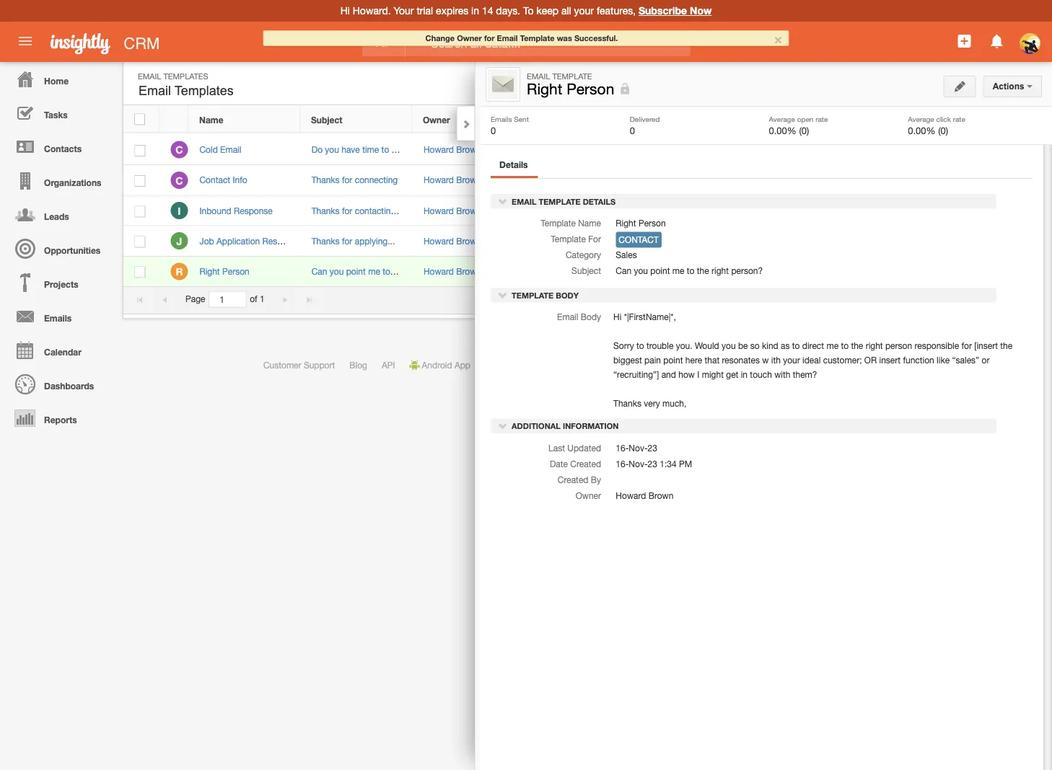 Task type: vqa. For each thing, say whether or not it's contained in the screenshot.


Task type: describe. For each thing, give the bounding box(es) containing it.
howard brown for c
[[424, 175, 481, 185]]

to inside the c row
[[382, 145, 389, 155]]

additional
[[512, 422, 561, 431]]

howard brown link for can you point me to the right person?
[[424, 267, 481, 277]]

sorry
[[613, 341, 634, 351]]

connecting
[[355, 175, 398, 185]]

template down was
[[552, 71, 592, 81]]

job
[[200, 236, 214, 246]]

16- for do you have time to connect?
[[864, 145, 877, 155]]

template left type
[[643, 115, 681, 125]]

2 horizontal spatial right person
[[616, 218, 666, 229]]

so
[[750, 341, 760, 351]]

open
[[755, 115, 777, 125]]

nov- for thanks for contacting us.
[[877, 206, 896, 216]]

cold email
[[200, 145, 241, 155]]

c link for contact info
[[171, 172, 188, 189]]

body for email body
[[581, 312, 601, 322]]

projects link
[[4, 266, 115, 300]]

c for cold email
[[176, 144, 183, 156]]

contact for i
[[644, 206, 675, 216]]

leads link
[[4, 198, 115, 232]]

thanks very much,
[[613, 399, 687, 409]]

and
[[662, 370, 676, 380]]

person inside r "row"
[[222, 267, 250, 277]]

emails link
[[4, 300, 115, 333]]

2 horizontal spatial of
[[964, 294, 972, 304]]

privacy
[[698, 360, 727, 370]]

howard for i
[[424, 206, 454, 216]]

0 horizontal spatial in
[[471, 5, 479, 17]]

pain
[[645, 355, 661, 365]]

2 vertical spatial sales
[[616, 250, 637, 260]]

api
[[382, 360, 395, 370]]

sorry to trouble you. would you be so kind as to direct me to the right person responsible for [insert the biggest pain point here that resonates w ith your ideal customer; or insert function like "sales" or "recruiting"]  and how i might get in touch with them?
[[613, 341, 1013, 380]]

customer
[[263, 360, 301, 370]]

might
[[702, 370, 724, 380]]

delivered 0
[[630, 115, 660, 136]]

0 vertical spatial person
[[567, 80, 614, 98]]

howard brown link for do you have time to connect?
[[424, 145, 481, 155]]

contacts
[[44, 144, 82, 154]]

template down template name
[[551, 234, 586, 244]]

or
[[865, 355, 877, 365]]

1 horizontal spatial can you point me to the right person?
[[616, 266, 763, 276]]

hi howard. your trial expires in 14 days. to keep all your features, subscribe now
[[340, 5, 712, 17]]

Search this list... text field
[[497, 72, 660, 94]]

ith
[[771, 355, 781, 365]]

them?
[[793, 370, 817, 380]]

pm for do you have time to connect?
[[927, 145, 941, 155]]

template body
[[510, 291, 579, 300]]

how
[[679, 370, 695, 380]]

lead cell
[[633, 135, 745, 165]]

right inside r "row"
[[200, 267, 220, 277]]

template down r "row"
[[512, 291, 554, 300]]

applying...
[[355, 236, 395, 246]]

right inside r "row"
[[407, 267, 425, 277]]

for for i
[[342, 206, 352, 216]]

j
[[176, 235, 182, 247]]

terms of service link
[[620, 360, 684, 370]]

subject inside row
[[311, 115, 343, 125]]

do
[[312, 145, 323, 155]]

was
[[557, 34, 572, 43]]

created by
[[558, 475, 601, 485]]

16-nov-23 1:34 pm cell for thanks for contacting us.
[[853, 196, 979, 226]]

r row
[[123, 257, 1015, 287]]

android
[[422, 360, 452, 370]]

w
[[762, 355, 769, 365]]

thanks for connecting
[[312, 175, 398, 185]]

point inside r "row"
[[346, 267, 366, 277]]

template left actions
[[954, 78, 992, 88]]

right inside sorry to trouble you. would you be so kind as to direct me to the right person responsible for [insert the biggest pain point here that resonates w ith your ideal customer; or insert function like "sales" or "recruiting"]  and how i might get in touch with them?
[[866, 341, 883, 351]]

hi for hi howard. your trial expires in 14 days. to keep all your features, subscribe now
[[340, 5, 350, 17]]

emails for emails sent 0
[[491, 115, 512, 123]]

can you point me to the right person? inside r "row"
[[312, 267, 459, 277]]

updated
[[568, 443, 601, 453]]

details link
[[491, 156, 537, 176]]

do you have time to connect? howard brown
[[312, 145, 481, 155]]

1 c row from the top
[[123, 135, 1015, 165]]

23 for do you have time to connect?
[[896, 145, 906, 155]]

pm for thanks for contacting us.
[[927, 206, 941, 216]]

open rate
[[755, 115, 799, 125]]

contact info link
[[200, 175, 255, 185]]

touch
[[750, 370, 772, 380]]

you inside r "row"
[[330, 267, 344, 277]]

howard brown for i
[[424, 206, 481, 216]]

thanks left very
[[613, 399, 642, 409]]

can inside r "row"
[[312, 267, 327, 277]]

type
[[683, 115, 702, 125]]

0 vertical spatial templates
[[163, 71, 208, 81]]

email template details
[[510, 197, 616, 207]]

general
[[539, 176, 568, 185]]

thanks for j
[[312, 236, 340, 246]]

1 horizontal spatial date
[[898, 115, 918, 125]]

1:34 for do you have time to connect?
[[908, 145, 925, 155]]

dashboards
[[44, 381, 94, 391]]

email inside the c row
[[220, 145, 241, 155]]

support
[[304, 360, 335, 370]]

j link
[[171, 233, 188, 250]]

that
[[705, 355, 720, 365]]

1 vertical spatial created
[[570, 459, 601, 469]]

trial
[[417, 5, 433, 17]]

customer support
[[263, 360, 335, 370]]

sales cell for c
[[525, 135, 633, 165]]

howard brown link for thanks for contacting us.
[[424, 206, 481, 216]]

1:34 for thanks for connecting
[[908, 175, 925, 185]]

contacts link
[[4, 130, 115, 164]]

1 horizontal spatial of
[[645, 360, 653, 370]]

0.00% for average open rate 0.00% (0)
[[769, 125, 797, 136]]

with
[[775, 370, 791, 380]]

opportunities
[[44, 245, 101, 255]]

1 horizontal spatial can
[[616, 266, 632, 276]]

me inside r "row"
[[368, 267, 380, 277]]

navigation containing home
[[0, 62, 115, 435]]

1 vertical spatial name
[[578, 218, 601, 229]]

direct
[[802, 341, 824, 351]]

response inside j row
[[262, 236, 301, 246]]

*|firstname|*,
[[624, 312, 676, 322]]

1 horizontal spatial right
[[712, 266, 729, 276]]

your inside sorry to trouble you. would you be so kind as to direct me to the right person responsible for [insert the biggest pain point here that resonates w ith your ideal customer; or insert function like "sales" or "recruiting"]  and how i might get in touch with them?
[[783, 355, 800, 365]]

0 vertical spatial right
[[527, 80, 563, 98]]

contact for r
[[644, 267, 675, 277]]

16-nov-23 1:34 pm for thanks for contacting us.
[[864, 206, 941, 216]]

app
[[455, 360, 471, 370]]

all link
[[362, 31, 406, 57]]

contact cell for j
[[633, 226, 745, 257]]

16-nov-23 1:34 pm for thanks for connecting
[[864, 175, 941, 185]]

howard brown link for thanks for connecting
[[424, 175, 481, 185]]

1:34 for thanks for contacting us.
[[908, 206, 925, 216]]

the inside r "row"
[[393, 267, 405, 277]]

home link
[[4, 62, 115, 96]]

now
[[690, 5, 712, 17]]

delivered
[[630, 115, 660, 123]]

0 vertical spatial your
[[574, 5, 594, 17]]

lead
[[644, 145, 663, 155]]

i inside i link
[[178, 205, 181, 217]]

"sales"
[[952, 355, 980, 365]]

rate for average click rate 0.00% (0)
[[953, 115, 966, 123]]

hiring cell
[[525, 226, 633, 257]]

tasks
[[44, 110, 68, 120]]

can you point me to the right person? link
[[312, 267, 459, 277]]

[insert
[[975, 341, 998, 351]]

features,
[[597, 5, 636, 17]]

16- for thanks for connecting
[[864, 175, 877, 185]]

2 1 from the left
[[944, 294, 949, 304]]

c for contact info
[[176, 175, 183, 186]]

0 vertical spatial name
[[199, 115, 223, 125]]

1 horizontal spatial details
[[583, 197, 616, 207]]

0% cell for can you point me to the right person?
[[745, 257, 853, 287]]

0% for thanks for connecting
[[759, 176, 771, 185]]

brown for j
[[456, 236, 481, 246]]

2 horizontal spatial owner
[[576, 491, 601, 501]]

blog link
[[349, 360, 367, 370]]

additional information
[[510, 422, 619, 431]]

function
[[903, 355, 934, 365]]

template up "hiring" at the right top of the page
[[541, 218, 576, 229]]

much,
[[663, 399, 687, 409]]

ideal
[[803, 355, 821, 365]]

i row
[[123, 196, 1015, 226]]

all
[[561, 5, 571, 17]]

16-nov-23 1:34 pm for do you have time to connect?
[[864, 145, 941, 155]]

have
[[342, 145, 360, 155]]

created for by
[[558, 475, 589, 485]]

23 for thanks for contacting us.
[[896, 206, 906, 216]]

like
[[937, 355, 950, 365]]

contact for j
[[644, 236, 675, 246]]

very
[[644, 399, 660, 409]]

response inside the i row
[[234, 206, 273, 216]]

click
[[936, 115, 951, 123]]

16-nov-23 1:34 pm cell for thanks for connecting
[[853, 165, 979, 196]]

chevron right image
[[461, 119, 471, 129]]

thanks for c
[[312, 175, 340, 185]]

info
[[233, 175, 247, 185]]

thanks for applying...
[[312, 236, 395, 246]]

row group containing c
[[123, 135, 1015, 287]]

1 horizontal spatial person?
[[731, 266, 763, 276]]

person? inside r "row"
[[427, 267, 459, 277]]



Task type: locate. For each thing, give the bounding box(es) containing it.
for up "sales"
[[962, 341, 972, 351]]

emails left the "sent"
[[491, 115, 512, 123]]

-
[[951, 294, 955, 304]]

brown inside j row
[[456, 236, 481, 246]]

1 vertical spatial c
[[176, 175, 183, 186]]

sales down contact
[[616, 250, 637, 260]]

1 horizontal spatial i
[[697, 370, 700, 380]]

of right terms in the right of the page
[[645, 360, 653, 370]]

1 0 from the left
[[491, 125, 496, 136]]

customer;
[[823, 355, 862, 365]]

person
[[886, 341, 912, 351]]

c link up i link
[[171, 172, 188, 189]]

right up the "sent"
[[527, 80, 563, 98]]

contact cell for r
[[633, 257, 745, 287]]

emails up calendar link
[[44, 313, 72, 323]]

actions
[[993, 82, 1027, 91]]

pm inside the i row
[[927, 206, 941, 216]]

howard for c
[[424, 175, 454, 185]]

row
[[123, 106, 1015, 133]]

sales cell up the template for on the right top of the page
[[525, 196, 633, 226]]

notifications image
[[989, 32, 1006, 50]]

0 horizontal spatial (0)
[[799, 125, 809, 136]]

brown inside the i row
[[456, 206, 481, 216]]

contact right for
[[644, 236, 675, 246]]

sales up template name
[[539, 206, 559, 216]]

1 horizontal spatial 0
[[630, 125, 635, 136]]

1 horizontal spatial in
[[741, 370, 748, 380]]

me up customer; at the top right of the page
[[827, 341, 839, 351]]

c up i link
[[176, 175, 183, 186]]

contact down lead
[[644, 175, 675, 185]]

emails sent 0
[[491, 115, 529, 136]]

you right do
[[325, 145, 339, 155]]

created for date
[[863, 115, 896, 125]]

contact up contact
[[644, 206, 675, 216]]

c left cold
[[176, 144, 183, 156]]

customer support link
[[263, 360, 335, 370]]

emails inside navigation
[[44, 313, 72, 323]]

emails for emails
[[44, 313, 72, 323]]

1 vertical spatial i
[[697, 370, 700, 380]]

you down contact
[[634, 266, 648, 276]]

(0) for average click rate 0.00% (0)
[[938, 125, 948, 136]]

details down emails sent 0
[[499, 160, 528, 170]]

2 c link from the top
[[171, 172, 188, 189]]

average left open
[[769, 115, 795, 123]]

chevron down image down details "link"
[[498, 196, 508, 207]]

0.00% inside the "average click rate 0.00% (0)"
[[908, 125, 936, 136]]

person left record permissions icon
[[567, 80, 614, 98]]

23 for thanks for connecting
[[896, 175, 906, 185]]

chevron down image left template body
[[498, 290, 508, 300]]

0 horizontal spatial 0
[[491, 125, 496, 136]]

sales inside the c row
[[539, 145, 559, 155]]

0 horizontal spatial name
[[199, 115, 223, 125]]

0% for thanks for contacting us.
[[759, 206, 771, 216]]

general cell
[[525, 165, 633, 196]]

sales inside the i row
[[539, 206, 559, 216]]

1 vertical spatial c link
[[171, 172, 188, 189]]

for inside sorry to trouble you. would you be so kind as to direct me to the right person responsible for [insert the biggest pain point here that resonates w ith your ideal customer; or insert function like "sales" or "recruiting"]  and how i might get in touch with them?
[[962, 341, 972, 351]]

2 rate from the left
[[953, 115, 966, 123]]

16-
[[864, 145, 877, 155], [864, 175, 877, 185], [864, 206, 877, 216], [616, 443, 629, 453], [616, 459, 629, 469]]

right up contact
[[616, 218, 636, 229]]

1 average from the left
[[769, 115, 795, 123]]

1 0.00% from the left
[[769, 125, 797, 136]]

None checkbox
[[134, 114, 145, 125], [135, 236, 145, 248], [134, 114, 145, 125], [135, 236, 145, 248]]

howard brown inside r "row"
[[424, 267, 481, 277]]

4 howard brown link from the top
[[424, 236, 481, 246]]

sales cell for i
[[525, 196, 633, 226]]

0 vertical spatial i
[[178, 205, 181, 217]]

name up for
[[578, 218, 601, 229]]

calendar
[[44, 347, 81, 357]]

c row
[[123, 135, 1015, 165], [123, 165, 1015, 196]]

for
[[484, 34, 495, 43], [342, 175, 352, 185], [342, 206, 352, 216], [342, 236, 352, 246], [962, 341, 972, 351]]

0% cell
[[745, 135, 853, 165], [745, 165, 853, 196], [745, 196, 853, 226], [745, 257, 853, 287]]

None checkbox
[[135, 145, 145, 157], [135, 175, 145, 187], [135, 206, 145, 217], [135, 267, 145, 278], [135, 145, 145, 157], [135, 175, 145, 187], [135, 206, 145, 217], [135, 267, 145, 278]]

average left click
[[908, 115, 934, 123]]

16-nov-23
[[616, 443, 657, 453]]

for for j
[[342, 236, 352, 246]]

responsible
[[915, 341, 959, 351]]

your right the all on the right top
[[574, 5, 594, 17]]

0 vertical spatial owner
[[457, 34, 482, 43]]

5 left items
[[974, 294, 979, 304]]

of right -
[[964, 294, 972, 304]]

to
[[523, 5, 534, 17]]

data processing addendum link
[[767, 360, 876, 370]]

brown for c
[[456, 175, 481, 185]]

i inside sorry to trouble you. would you be so kind as to direct me to the right person responsible for [insert the biggest pain point here that resonates w ith your ideal customer; or insert function like "sales" or "recruiting"]  and how i might get in touch with them?
[[697, 370, 700, 380]]

terms of service
[[620, 360, 684, 370]]

open
[[797, 115, 814, 123]]

job application response link
[[200, 236, 308, 246]]

2 chevron down image from the top
[[498, 290, 508, 300]]

2 average from the left
[[908, 115, 934, 123]]

1 vertical spatial emails
[[44, 313, 72, 323]]

navigation
[[0, 62, 115, 435]]

row group
[[123, 135, 1015, 287]]

2 vertical spatial right person
[[200, 267, 250, 277]]

1 horizontal spatial 5
[[974, 294, 979, 304]]

0 horizontal spatial your
[[574, 5, 594, 17]]

thanks up "thanks for applying..."
[[312, 206, 340, 216]]

service
[[655, 360, 684, 370]]

owner right change
[[457, 34, 482, 43]]

×
[[774, 30, 783, 47]]

0% cell for thanks for contacting us.
[[745, 196, 853, 226]]

average for average open rate 0.00% (0)
[[769, 115, 795, 123]]

sales up general
[[539, 145, 559, 155]]

2 vertical spatial owner
[[576, 491, 601, 501]]

0 vertical spatial right person
[[527, 80, 614, 98]]

in left '14'
[[471, 5, 479, 17]]

contact cell for c
[[633, 165, 745, 196]]

1 horizontal spatial body
[[581, 312, 601, 322]]

1 horizontal spatial your
[[783, 355, 800, 365]]

information
[[563, 422, 619, 431]]

0 horizontal spatial i
[[178, 205, 181, 217]]

last
[[549, 443, 565, 453]]

0 horizontal spatial me
[[368, 267, 380, 277]]

r
[[176, 266, 183, 278]]

i right how
[[697, 370, 700, 380]]

brown inside r "row"
[[456, 267, 481, 277]]

0.00% down created date
[[908, 125, 936, 136]]

0 horizontal spatial 1
[[260, 294, 265, 304]]

created down the updated
[[570, 459, 601, 469]]

2 0 from the left
[[630, 125, 635, 136]]

0% inside the i row
[[759, 206, 771, 216]]

contact down contact
[[644, 267, 675, 277]]

1 horizontal spatial subject
[[572, 266, 601, 276]]

you left be
[[722, 341, 736, 351]]

response up job application response link
[[234, 206, 273, 216]]

rate right click
[[953, 115, 966, 123]]

2 c row from the top
[[123, 165, 1015, 196]]

0 horizontal spatial emails
[[44, 313, 72, 323]]

0 inside delivered 0
[[630, 125, 635, 136]]

connect?
[[392, 145, 428, 155]]

pm for thanks for connecting
[[927, 175, 941, 185]]

thanks for contacting us.
[[312, 206, 410, 216]]

can you point me to the right person? down applying...
[[312, 267, 459, 277]]

1 vertical spatial person
[[639, 218, 666, 229]]

thanks inside the i row
[[312, 206, 340, 216]]

0 vertical spatial chevron down image
[[498, 196, 508, 207]]

1 contact cell from the top
[[633, 165, 745, 196]]

1:34 inside the i row
[[908, 206, 925, 216]]

nov- for thanks for connecting
[[877, 175, 896, 185]]

1 horizontal spatial right
[[527, 80, 563, 98]]

record permissions image
[[619, 80, 632, 98]]

0 horizontal spatial hi
[[340, 5, 350, 17]]

created
[[863, 115, 896, 125], [570, 459, 601, 469], [558, 475, 589, 485]]

last updated
[[549, 443, 601, 453]]

0 vertical spatial sales
[[539, 145, 559, 155]]

1 sales cell from the top
[[525, 135, 633, 165]]

0 horizontal spatial 0.00%
[[769, 125, 797, 136]]

contact for c
[[644, 175, 675, 185]]

5
[[957, 294, 962, 304], [974, 294, 979, 304]]

1 horizontal spatial hi
[[613, 312, 622, 322]]

0 vertical spatial body
[[556, 291, 579, 300]]

the
[[697, 266, 709, 276], [393, 267, 405, 277], [851, 341, 863, 351], [1001, 341, 1013, 351]]

right right "r" link
[[200, 267, 220, 277]]

here
[[685, 355, 702, 365]]

1 vertical spatial details
[[583, 197, 616, 207]]

or
[[982, 355, 990, 365]]

2 vertical spatial created
[[558, 475, 589, 485]]

sales cell
[[525, 135, 633, 165], [525, 196, 633, 226]]

thanks down thanks for contacting us. link
[[312, 236, 340, 246]]

response
[[234, 206, 273, 216], [262, 236, 301, 246]]

change owner for email template was successful.
[[426, 34, 618, 43]]

0% cell for thanks for connecting
[[745, 165, 853, 196]]

(0) inside 'average open rate 0.00% (0)'
[[799, 125, 809, 136]]

nov- inside the i row
[[877, 206, 896, 216]]

1 vertical spatial chevron down image
[[498, 290, 508, 300]]

2 vertical spatial chevron down image
[[498, 421, 508, 431]]

1 chevron down image from the top
[[498, 196, 508, 207]]

16-nov-23 1:34 pm cell
[[853, 135, 979, 165], [853, 165, 979, 196], [853, 196, 979, 226]]

chevron down image for template
[[498, 196, 508, 207]]

3 chevron down image from the top
[[498, 421, 508, 431]]

r link
[[171, 263, 188, 280]]

hi left howard.
[[340, 5, 350, 17]]

1 field
[[210, 292, 246, 307]]

details inside details "link"
[[499, 160, 528, 170]]

0 horizontal spatial person?
[[427, 267, 459, 277]]

i
[[178, 205, 181, 217], [697, 370, 700, 380]]

1 vertical spatial response
[[262, 236, 301, 246]]

api link
[[382, 360, 395, 370]]

calendar link
[[4, 333, 115, 367]]

0 horizontal spatial right person
[[200, 267, 250, 277]]

average inside the "average click rate 0.00% (0)"
[[908, 115, 934, 123]]

1 horizontal spatial person
[[567, 80, 614, 98]]

1 5 from the left
[[957, 294, 962, 304]]

0 horizontal spatial average
[[769, 115, 795, 123]]

0.00% down the open rate
[[769, 125, 797, 136]]

0 horizontal spatial right
[[407, 267, 425, 277]]

would
[[695, 341, 719, 351]]

5 right -
[[957, 294, 962, 304]]

right person up the 1 field
[[200, 267, 250, 277]]

date
[[898, 115, 918, 125], [550, 459, 568, 469]]

1 0% from the top
[[759, 145, 771, 155]]

point inside sorry to trouble you. would you be so kind as to direct me to the right person responsible for [insert the biggest pain point here that resonates w ith your ideal customer; or insert function like "sales" or "recruiting"]  and how i might get in touch with them?
[[664, 355, 683, 365]]

howard.
[[353, 5, 391, 17]]

1 vertical spatial sales cell
[[525, 196, 633, 226]]

contact cell
[[633, 165, 745, 196], [633, 196, 745, 226], [633, 226, 745, 257], [633, 257, 745, 287]]

howard brown inside the i row
[[424, 206, 481, 216]]

(0) inside the "average click rate 0.00% (0)"
[[938, 125, 948, 136]]

response right application
[[262, 236, 301, 246]]

can you point me to the right person? down contact
[[616, 266, 763, 276]]

for inside j row
[[342, 236, 352, 246]]

4 contact cell from the top
[[633, 257, 745, 287]]

4 0% from the top
[[759, 267, 771, 277]]

chevron down image for last
[[498, 421, 508, 431]]

successful.
[[574, 34, 618, 43]]

me down applying...
[[368, 267, 380, 277]]

contact inside j row
[[644, 236, 675, 246]]

1 horizontal spatial (0)
[[938, 125, 948, 136]]

howard brown link for thanks for applying...
[[424, 236, 481, 246]]

1 vertical spatial hi
[[613, 312, 622, 322]]

1 c link from the top
[[171, 141, 188, 158]]

category
[[566, 250, 601, 260]]

sales for c
[[539, 145, 559, 155]]

0 vertical spatial in
[[471, 5, 479, 17]]

3 howard brown link from the top
[[424, 206, 481, 216]]

privacy policy
[[698, 360, 752, 370]]

in right 'get'
[[741, 370, 748, 380]]

1 c from the top
[[176, 144, 183, 156]]

0% for can you point me to the right person?
[[759, 267, 771, 277]]

subject down category
[[572, 266, 601, 276]]

can down contact
[[616, 266, 632, 276]]

contact left info
[[200, 175, 230, 185]]

date created
[[550, 459, 601, 469]]

14
[[482, 5, 493, 17]]

0% inside r "row"
[[759, 267, 771, 277]]

howard inside the i row
[[424, 206, 454, 216]]

point up and on the top
[[664, 355, 683, 365]]

me
[[673, 266, 685, 276], [368, 267, 380, 277], [827, 341, 839, 351]]

3 0% from the top
[[759, 206, 771, 216]]

organizations link
[[4, 164, 115, 198]]

0 vertical spatial hi
[[340, 5, 350, 17]]

1 vertical spatial templates
[[174, 83, 234, 98]]

template for
[[551, 234, 601, 244]]

2 0% cell from the top
[[745, 165, 853, 196]]

5 howard brown link from the top
[[424, 267, 481, 277]]

0 horizontal spatial subject
[[311, 115, 343, 125]]

0 vertical spatial created
[[863, 115, 896, 125]]

hi up sorry
[[613, 312, 622, 322]]

howard brown for j
[[424, 236, 481, 246]]

body for template body
[[556, 291, 579, 300]]

howard inside j row
[[424, 236, 454, 246]]

owner
[[457, 34, 482, 43], [423, 115, 450, 125], [576, 491, 601, 501]]

for left connecting
[[342, 175, 352, 185]]

can down "thanks for applying..."
[[312, 267, 327, 277]]

can you point me to the right person?
[[616, 266, 763, 276], [312, 267, 459, 277]]

0 vertical spatial c link
[[171, 141, 188, 158]]

created down 'date created'
[[558, 475, 589, 485]]

1 0% cell from the top
[[745, 135, 853, 165]]

contact
[[200, 175, 230, 185], [644, 175, 675, 185], [644, 206, 675, 216], [644, 236, 675, 246], [644, 267, 675, 277]]

4 0% cell from the top
[[745, 257, 853, 287]]

subscribe now link
[[639, 5, 712, 17]]

1 horizontal spatial right person
[[527, 80, 614, 98]]

in
[[471, 5, 479, 17], [741, 370, 748, 380]]

2 horizontal spatial right
[[866, 341, 883, 351]]

c row up email template details
[[123, 165, 1015, 196]]

c link for cold email
[[171, 141, 188, 158]]

resonates
[[722, 355, 760, 365]]

2 (0) from the left
[[938, 125, 948, 136]]

contact inside r "row"
[[644, 267, 675, 277]]

trouble
[[647, 341, 674, 351]]

me up *|firstname|*,
[[673, 266, 685, 276]]

row containing name
[[123, 106, 1015, 133]]

rate for average open rate 0.00% (0)
[[816, 115, 828, 123]]

0 horizontal spatial right
[[200, 267, 220, 277]]

for left applying...
[[342, 236, 352, 246]]

16- for thanks for contacting us.
[[864, 206, 877, 216]]

change
[[426, 34, 455, 43]]

1 howard brown link from the top
[[424, 145, 481, 155]]

average for average click rate 0.00% (0)
[[908, 115, 934, 123]]

0 horizontal spatial of
[[250, 294, 257, 304]]

16-nov-23 1:34 pm inside the i row
[[864, 206, 941, 216]]

template left was
[[520, 34, 555, 43]]

nov- for do you have time to connect?
[[877, 145, 896, 155]]

howard
[[424, 145, 454, 155], [424, 175, 454, 185], [424, 206, 454, 216], [424, 236, 454, 246], [424, 267, 454, 277], [616, 491, 646, 501]]

processing
[[787, 360, 830, 370]]

1 vertical spatial in
[[741, 370, 748, 380]]

person?
[[731, 266, 763, 276], [427, 267, 459, 277]]

1 horizontal spatial rate
[[953, 115, 966, 123]]

new email template
[[909, 78, 992, 88]]

email templates button
[[135, 80, 237, 102]]

right person up contact
[[616, 218, 666, 229]]

thanks inside j row
[[312, 236, 340, 246]]

thanks for applying... link
[[312, 236, 395, 246]]

2 howard brown link from the top
[[424, 175, 481, 185]]

3 contact cell from the top
[[633, 226, 745, 257]]

(0) down open
[[799, 125, 809, 136]]

for left contacting
[[342, 206, 352, 216]]

right person down "search all data...." text box
[[527, 80, 614, 98]]

0 vertical spatial emails
[[491, 115, 512, 123]]

1 right the 1 field
[[260, 294, 265, 304]]

0 right chevron right icon at the left of page
[[491, 125, 496, 136]]

(0) for average open rate 0.00% (0)
[[799, 125, 809, 136]]

emails inside emails sent 0
[[491, 115, 512, 123]]

of right the 1 field
[[250, 294, 257, 304]]

for for c
[[342, 175, 352, 185]]

0 horizontal spatial body
[[556, 291, 579, 300]]

0 horizontal spatial owner
[[423, 115, 450, 125]]

howard brown inside j row
[[424, 236, 481, 246]]

you
[[325, 145, 339, 155], [634, 266, 648, 276], [330, 267, 344, 277], [722, 341, 736, 351]]

0 horizontal spatial date
[[550, 459, 568, 469]]

thanks for connecting link
[[312, 175, 398, 185]]

right person inside r "row"
[[200, 267, 250, 277]]

sales for i
[[539, 206, 559, 216]]

do you have time to connect? link
[[312, 145, 428, 155]]

right person link
[[200, 267, 257, 277]]

brown for i
[[456, 206, 481, 216]]

j row
[[123, 226, 1015, 257]]

nov-
[[877, 145, 896, 155], [877, 175, 896, 185], [877, 206, 896, 216], [629, 443, 648, 453], [629, 459, 648, 469]]

1 vertical spatial subject
[[572, 266, 601, 276]]

owner left chevron right icon at the left of page
[[423, 115, 450, 125]]

1 horizontal spatial emails
[[491, 115, 512, 123]]

brown for r
[[456, 267, 481, 277]]

in inside sorry to trouble you. would you be so kind as to direct me to the right person responsible for [insert the biggest pain point here that resonates w ith your ideal customer; or insert function like "sales" or "recruiting"]  and how i might get in touch with them?
[[741, 370, 748, 380]]

rate inside the "average click rate 0.00% (0)"
[[953, 115, 966, 123]]

projects
[[44, 279, 78, 289]]

23 inside the i row
[[896, 206, 906, 216]]

0 horizontal spatial can you point me to the right person?
[[312, 267, 459, 277]]

contact cell for i
[[633, 196, 745, 226]]

1 vertical spatial sales
[[539, 206, 559, 216]]

i up j link
[[178, 205, 181, 217]]

3 0% cell from the top
[[745, 196, 853, 226]]

2 5 from the left
[[974, 294, 979, 304]]

2 16-nov-23 1:34 pm cell from the top
[[853, 165, 979, 196]]

thanks down do
[[312, 175, 340, 185]]

0 inside emails sent 0
[[491, 125, 496, 136]]

1 vertical spatial body
[[581, 312, 601, 322]]

0.00% inside 'average open rate 0.00% (0)'
[[769, 125, 797, 136]]

column header
[[979, 106, 1015, 133]]

to inside r "row"
[[383, 267, 390, 277]]

2 contact cell from the top
[[633, 196, 745, 226]]

0 vertical spatial sales cell
[[525, 135, 633, 165]]

c row up general
[[123, 135, 1015, 165]]

leads
[[44, 211, 69, 222]]

0 vertical spatial subject
[[311, 115, 343, 125]]

template down general
[[539, 197, 581, 207]]

tasks link
[[4, 96, 115, 130]]

2 horizontal spatial right
[[616, 218, 636, 229]]

(0) down click
[[938, 125, 948, 136]]

2 horizontal spatial me
[[827, 341, 839, 351]]

0 horizontal spatial 5
[[957, 294, 962, 304]]

hi for hi *|firstname|*,
[[613, 312, 622, 322]]

2 0% from the top
[[759, 176, 771, 185]]

of 1
[[250, 294, 265, 304]]

0 horizontal spatial details
[[499, 160, 528, 170]]

1 horizontal spatial average
[[908, 115, 934, 123]]

0 horizontal spatial rate
[[816, 115, 828, 123]]

subject up do
[[311, 115, 343, 125]]

0 vertical spatial c
[[176, 144, 183, 156]]

addendum
[[833, 360, 876, 370]]

date left click
[[898, 115, 918, 125]]

for inside the i row
[[342, 206, 352, 216]]

0 vertical spatial response
[[234, 206, 273, 216]]

2 vertical spatial right
[[200, 267, 220, 277]]

for down '14'
[[484, 34, 495, 43]]

2 c from the top
[[176, 175, 183, 186]]

data processing addendum
[[767, 360, 876, 370]]

cell
[[745, 226, 853, 257], [853, 226, 979, 257], [979, 226, 1015, 257], [123, 257, 160, 287], [525, 257, 633, 287], [853, 257, 979, 287], [979, 257, 1015, 287]]

howard for r
[[424, 267, 454, 277]]

created left the "average click rate 0.00% (0)"
[[863, 115, 896, 125]]

your right ith
[[783, 355, 800, 365]]

point down contact
[[651, 266, 670, 276]]

16- inside the i row
[[864, 206, 877, 216]]

howard brown for r
[[424, 267, 481, 277]]

1 16-nov-23 1:34 pm cell from the top
[[853, 135, 979, 165]]

rate inside 'average open rate 0.00% (0)'
[[816, 115, 828, 123]]

0 down delivered
[[630, 125, 635, 136]]

rate right open
[[816, 115, 828, 123]]

average inside 'average open rate 0.00% (0)'
[[769, 115, 795, 123]]

chevron down image left the additional
[[498, 421, 508, 431]]

2 0.00% from the left
[[908, 125, 936, 136]]

you inside sorry to trouble you. would you be so kind as to direct me to the right person responsible for [insert the biggest pain point here that resonates w ith your ideal customer; or insert function like "sales" or "recruiting"]  and how i might get in touch with them?
[[722, 341, 736, 351]]

point down thanks for applying... link at the top of page
[[346, 267, 366, 277]]

1 1 from the left
[[260, 294, 265, 304]]

crm
[[124, 34, 160, 52]]

1 left -
[[944, 294, 949, 304]]

Search all data.... text field
[[406, 30, 690, 56]]

rate
[[779, 115, 799, 125]]

1 horizontal spatial me
[[673, 266, 685, 276]]

you down thanks for applying... link at the top of page
[[330, 267, 344, 277]]

1 horizontal spatial 0.00%
[[908, 125, 936, 136]]

expires
[[436, 5, 469, 17]]

blog
[[349, 360, 367, 370]]

owner down 'by'
[[576, 491, 601, 501]]

2 horizontal spatial person
[[639, 218, 666, 229]]

1 vertical spatial your
[[783, 355, 800, 365]]

3 16-nov-23 1:34 pm cell from the top
[[853, 196, 979, 226]]

c link left cold
[[171, 141, 188, 158]]

person up the 1 field
[[222, 267, 250, 277]]

1 vertical spatial right person
[[616, 218, 666, 229]]

us.
[[398, 206, 410, 216]]

contact inside the i row
[[644, 206, 675, 216]]

0 horizontal spatial can
[[312, 267, 327, 277]]

person up contact
[[639, 218, 666, 229]]

thanks for i
[[312, 206, 340, 216]]

0 vertical spatial details
[[499, 160, 528, 170]]

email template image
[[489, 70, 517, 99]]

me inside sorry to trouble you. would you be so kind as to direct me to the right person responsible for [insert the biggest pain point here that resonates w ith your ideal customer; or insert function like "sales" or "recruiting"]  and how i might get in touch with them?
[[827, 341, 839, 351]]

howard inside r "row"
[[424, 267, 454, 277]]

contact info
[[200, 175, 247, 185]]

2 vertical spatial person
[[222, 267, 250, 277]]

0.00% for average click rate 0.00% (0)
[[908, 125, 936, 136]]

howard for j
[[424, 236, 454, 246]]

sales cell up general
[[525, 135, 633, 165]]

1 (0) from the left
[[799, 125, 809, 136]]

kind
[[762, 341, 779, 351]]

date down last
[[550, 459, 568, 469]]

2 sales cell from the top
[[525, 196, 633, 226]]

for inside the c row
[[342, 175, 352, 185]]

1 rate from the left
[[816, 115, 828, 123]]

chevron down image
[[498, 196, 508, 207], [498, 290, 508, 300], [498, 421, 508, 431]]



